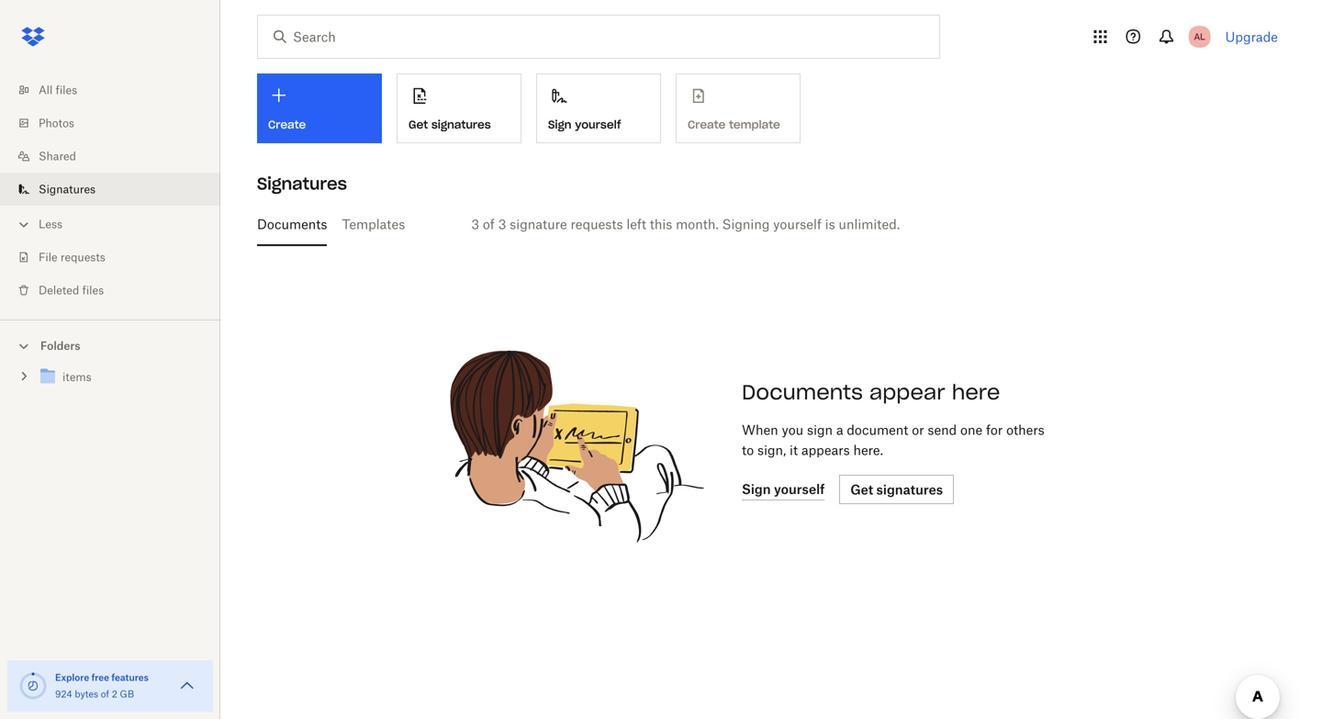 Task type: describe. For each thing, give the bounding box(es) containing it.
of inside "explore free features 924 bytes of 2 gb"
[[101, 688, 109, 700]]

document
[[847, 422, 909, 438]]

photos
[[39, 116, 74, 130]]

list containing all files
[[0, 62, 220, 320]]

924
[[55, 688, 72, 700]]

3 of 3 signature requests left this month. signing yourself is unlimited.
[[471, 216, 900, 232]]

1 vertical spatial get signatures
[[851, 482, 943, 497]]

less image
[[15, 215, 33, 234]]

documents for documents
[[257, 216, 327, 232]]

create button
[[257, 73, 382, 143]]

others
[[1007, 422, 1045, 438]]

al
[[1194, 31, 1206, 42]]

features
[[112, 672, 149, 683]]

signatures link
[[15, 173, 220, 206]]

files for all files
[[56, 83, 77, 97]]

month.
[[676, 216, 719, 232]]

2 3 from the left
[[498, 216, 506, 232]]

sign
[[807, 422, 833, 438]]

1 horizontal spatial get signatures button
[[840, 475, 954, 504]]

files for deleted files
[[82, 283, 104, 297]]

appear
[[870, 379, 946, 405]]

here.
[[854, 442, 884, 458]]

0 vertical spatial get
[[409, 117, 428, 132]]

items
[[62, 370, 92, 384]]

0 vertical spatial sign
[[548, 117, 572, 132]]

0 vertical spatial sign yourself button
[[536, 73, 661, 143]]

signing
[[722, 216, 770, 232]]

folders button
[[0, 332, 220, 359]]

0 horizontal spatial sign yourself
[[548, 117, 621, 132]]

or
[[912, 422, 925, 438]]

0 vertical spatial yourself
[[575, 117, 621, 132]]

0 vertical spatial signatures
[[432, 117, 491, 132]]

unlimited.
[[839, 216, 900, 232]]

appears
[[802, 442, 850, 458]]

you
[[782, 422, 804, 438]]

deleted files
[[39, 283, 104, 297]]

shared link
[[15, 140, 220, 173]]

1 vertical spatial get
[[851, 482, 874, 497]]

when you sign a document or send one for others to sign, it appears here.
[[742, 422, 1045, 458]]

for
[[986, 422, 1003, 438]]

signature
[[510, 216, 567, 232]]

templates tab
[[342, 202, 405, 246]]

tab list containing documents
[[257, 202, 1271, 246]]

documents for documents appear here
[[742, 379, 863, 405]]

1 horizontal spatial sign
[[742, 481, 771, 497]]

gb
[[120, 688, 134, 700]]



Task type: locate. For each thing, give the bounding box(es) containing it.
shared
[[39, 149, 76, 163]]

yourself down search in folder "dropbox" text box
[[575, 117, 621, 132]]

get
[[409, 117, 428, 132], [851, 482, 874, 497]]

here
[[952, 379, 1001, 405]]

documents
[[257, 216, 327, 232], [742, 379, 863, 405]]

dropbox image
[[15, 18, 51, 55]]

one
[[961, 422, 983, 438]]

0 horizontal spatial documents
[[257, 216, 327, 232]]

0 horizontal spatial requests
[[61, 250, 105, 264]]

sign yourself
[[548, 117, 621, 132], [742, 481, 825, 497]]

all files link
[[15, 73, 220, 107]]

1 horizontal spatial sign yourself button
[[742, 479, 825, 501]]

all
[[39, 83, 53, 97]]

signatures
[[257, 173, 347, 194], [39, 182, 96, 196]]

upgrade link
[[1226, 29, 1279, 45]]

1 vertical spatial get signatures button
[[840, 475, 954, 504]]

sign yourself down search in folder "dropbox" text box
[[548, 117, 621, 132]]

1 vertical spatial sign yourself
[[742, 481, 825, 497]]

0 horizontal spatial sign
[[548, 117, 572, 132]]

get signatures button
[[397, 73, 522, 143], [840, 475, 954, 504]]

al button
[[1185, 22, 1215, 51]]

folders
[[40, 339, 80, 353]]

0 horizontal spatial signatures
[[39, 182, 96, 196]]

send
[[928, 422, 957, 438]]

templates
[[342, 216, 405, 232]]

0 vertical spatial files
[[56, 83, 77, 97]]

it
[[790, 442, 798, 458]]

list
[[0, 62, 220, 320]]

1 horizontal spatial get signatures
[[851, 482, 943, 497]]

sign yourself down 'it'
[[742, 481, 825, 497]]

1 vertical spatial files
[[82, 283, 104, 297]]

requests
[[571, 216, 623, 232], [61, 250, 105, 264]]

file requests link
[[15, 241, 220, 274]]

1 horizontal spatial files
[[82, 283, 104, 297]]

upgrade
[[1226, 29, 1279, 45]]

3
[[471, 216, 479, 232], [498, 216, 506, 232]]

explore
[[55, 672, 89, 683]]

0 horizontal spatial get signatures
[[409, 117, 491, 132]]

yourself left is
[[774, 216, 822, 232]]

is
[[825, 216, 835, 232]]

deleted
[[39, 283, 79, 297]]

signatures up documents tab
[[257, 173, 347, 194]]

signatures list item
[[0, 173, 220, 206]]

files
[[56, 83, 77, 97], [82, 283, 104, 297]]

of left 2
[[101, 688, 109, 700]]

yourself inside tab list
[[774, 216, 822, 232]]

deleted files link
[[15, 274, 220, 307]]

less
[[39, 217, 62, 231]]

explore free features 924 bytes of 2 gb
[[55, 672, 149, 700]]

left
[[627, 216, 647, 232]]

get signatures
[[409, 117, 491, 132], [851, 482, 943, 497]]

signatures
[[432, 117, 491, 132], [877, 482, 943, 497]]

sign yourself button down search in folder "dropbox" text box
[[536, 73, 661, 143]]

sign yourself button down 'it'
[[742, 479, 825, 501]]

0 horizontal spatial get signatures button
[[397, 73, 522, 143]]

0 horizontal spatial 3
[[471, 216, 479, 232]]

1 horizontal spatial signatures
[[257, 173, 347, 194]]

0 vertical spatial requests
[[571, 216, 623, 232]]

1 horizontal spatial documents
[[742, 379, 863, 405]]

this
[[650, 216, 673, 232]]

signatures inside list item
[[39, 182, 96, 196]]

1 vertical spatial sign
[[742, 481, 771, 497]]

1 vertical spatial of
[[101, 688, 109, 700]]

of inside tab list
[[483, 216, 495, 232]]

1 vertical spatial sign yourself button
[[742, 479, 825, 501]]

0 horizontal spatial get
[[409, 117, 428, 132]]

requests left left
[[571, 216, 623, 232]]

0 horizontal spatial sign yourself button
[[536, 73, 661, 143]]

when
[[742, 422, 779, 438]]

documents appear here
[[742, 379, 1001, 405]]

files right all
[[56, 83, 77, 97]]

sign,
[[758, 442, 786, 458]]

1 3 from the left
[[471, 216, 479, 232]]

all files
[[39, 83, 77, 97]]

file
[[39, 250, 58, 264]]

signatures down shared
[[39, 182, 96, 196]]

tab list
[[257, 202, 1271, 246]]

0 vertical spatial get signatures
[[409, 117, 491, 132]]

requests right file in the top left of the page
[[61, 250, 105, 264]]

documents up you
[[742, 379, 863, 405]]

1 vertical spatial signatures
[[877, 482, 943, 497]]

yourself
[[575, 117, 621, 132], [774, 216, 822, 232], [774, 481, 825, 497]]

documents left templates on the left
[[257, 216, 327, 232]]

quota usage element
[[18, 671, 48, 701]]

photos link
[[15, 107, 220, 140]]

Search in folder "Dropbox" text field
[[293, 27, 902, 47]]

1 vertical spatial documents
[[742, 379, 863, 405]]

0 vertical spatial of
[[483, 216, 495, 232]]

sign
[[548, 117, 572, 132], [742, 481, 771, 497]]

file requests
[[39, 250, 105, 264]]

documents tab
[[257, 202, 327, 246]]

0 vertical spatial sign yourself
[[548, 117, 621, 132]]

1 horizontal spatial sign yourself
[[742, 481, 825, 497]]

free
[[91, 672, 109, 683]]

1 horizontal spatial get
[[851, 482, 874, 497]]

1 horizontal spatial 3
[[498, 216, 506, 232]]

bytes
[[75, 688, 98, 700]]

yourself down 'it'
[[774, 481, 825, 497]]

sign yourself button
[[536, 73, 661, 143], [742, 479, 825, 501]]

requests inside tab list
[[571, 216, 623, 232]]

of left signature
[[483, 216, 495, 232]]

0 horizontal spatial of
[[101, 688, 109, 700]]

1 horizontal spatial requests
[[571, 216, 623, 232]]

2
[[112, 688, 117, 700]]

1 vertical spatial requests
[[61, 250, 105, 264]]

to
[[742, 442, 754, 458]]

items link
[[37, 365, 206, 390]]

0 vertical spatial documents
[[257, 216, 327, 232]]

a
[[837, 422, 844, 438]]

0 horizontal spatial files
[[56, 83, 77, 97]]

create
[[268, 118, 306, 132]]

1 vertical spatial yourself
[[774, 216, 822, 232]]

1 horizontal spatial of
[[483, 216, 495, 232]]

0 vertical spatial get signatures button
[[397, 73, 522, 143]]

1 horizontal spatial signatures
[[877, 482, 943, 497]]

2 vertical spatial yourself
[[774, 481, 825, 497]]

of
[[483, 216, 495, 232], [101, 688, 109, 700]]

0 horizontal spatial signatures
[[432, 117, 491, 132]]

files right deleted
[[82, 283, 104, 297]]



Task type: vqa. For each thing, say whether or not it's contained in the screenshot.
CENTER
no



